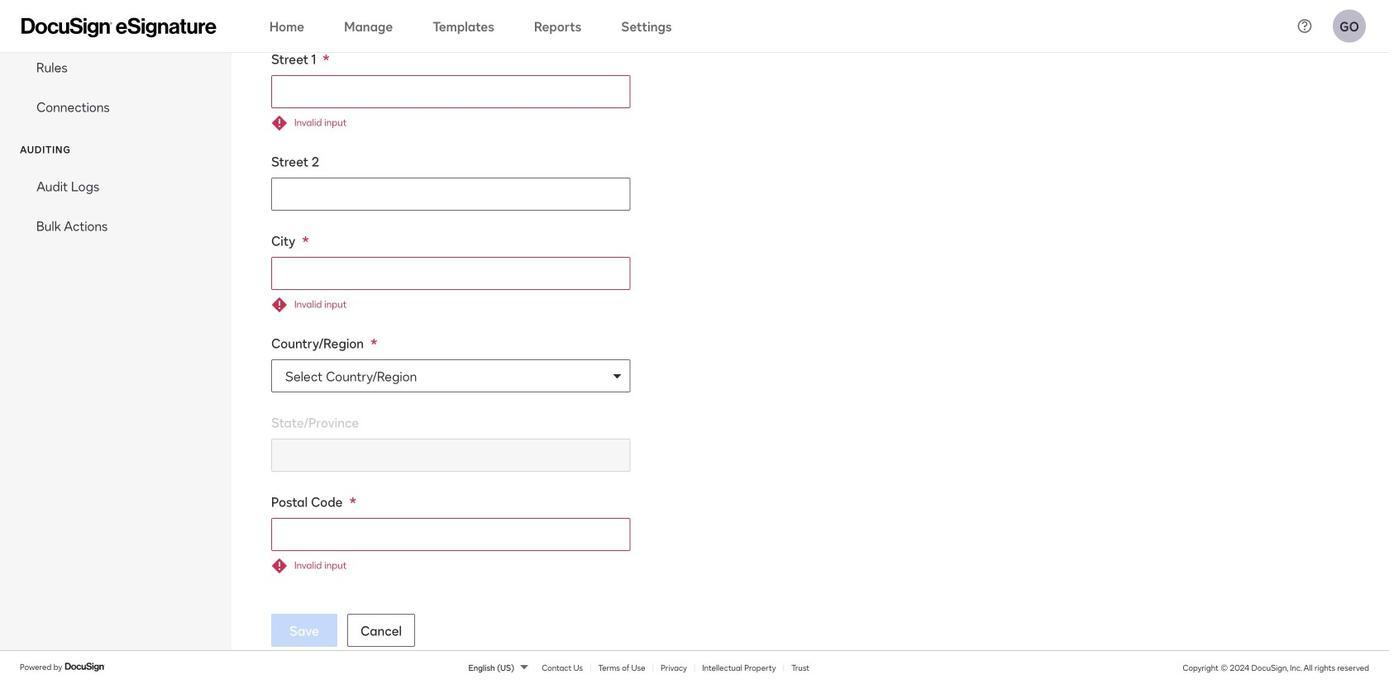 Task type: describe. For each thing, give the bounding box(es) containing it.
docusign image
[[65, 661, 106, 674]]

agreement actions element
[[0, 47, 232, 127]]



Task type: vqa. For each thing, say whether or not it's contained in the screenshot.
Agreement Actions element
yes



Task type: locate. For each thing, give the bounding box(es) containing it.
docusign admin image
[[21, 18, 217, 38]]

None text field
[[272, 76, 630, 107], [272, 179, 630, 210], [272, 258, 630, 289], [272, 440, 630, 471], [272, 519, 630, 551], [272, 76, 630, 107], [272, 179, 630, 210], [272, 258, 630, 289], [272, 440, 630, 471], [272, 519, 630, 551]]

auditing element
[[0, 166, 232, 246]]



